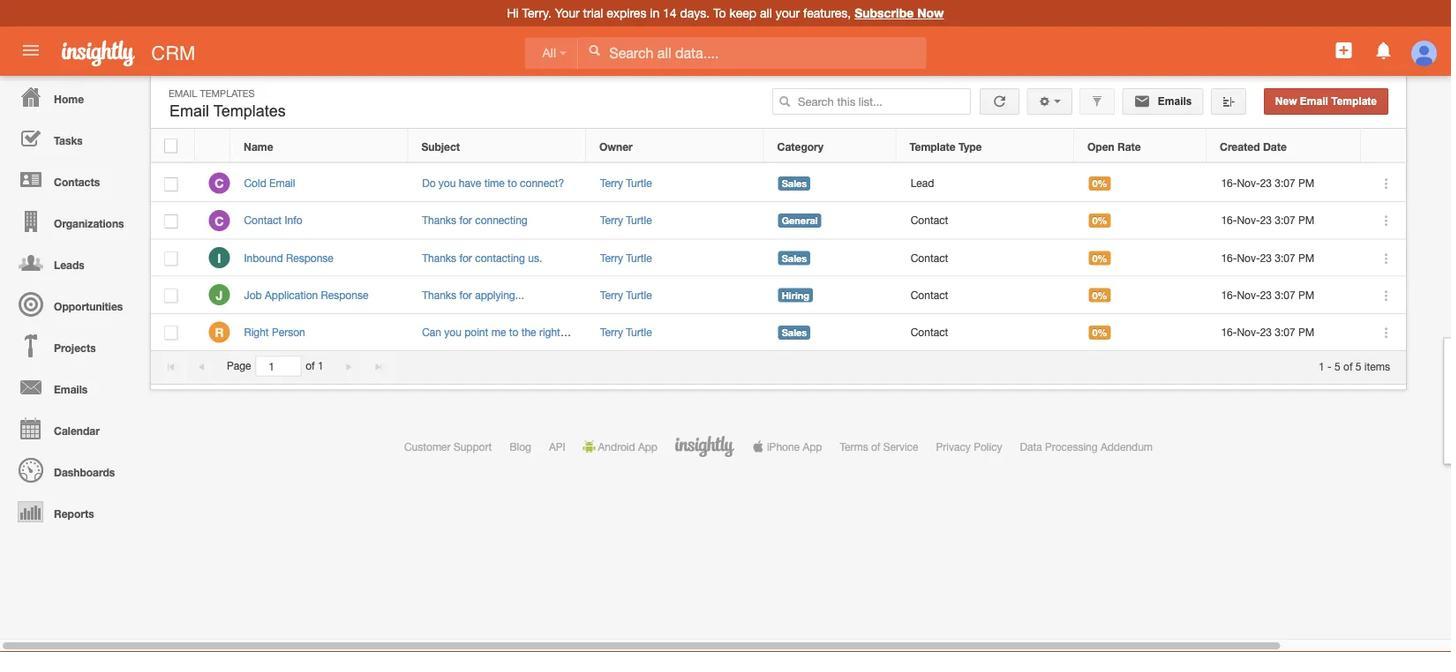 Task type: describe. For each thing, give the bounding box(es) containing it.
white image
[[588, 44, 601, 57]]

pm for thanks for connecting
[[1299, 214, 1315, 227]]

to for the
[[509, 326, 519, 338]]

turtle inside r row
[[626, 326, 652, 338]]

turtle for do you have time to connect?
[[626, 177, 652, 189]]

customer
[[404, 441, 451, 453]]

can
[[422, 326, 441, 338]]

privacy policy link
[[937, 441, 1003, 453]]

right person link
[[244, 326, 314, 338]]

terry turtle for thanks for connecting
[[600, 214, 652, 227]]

subject
[[422, 140, 460, 153]]

terms of service
[[840, 441, 919, 453]]

connect?
[[520, 177, 564, 189]]

16- for do you have time to connect?
[[1222, 177, 1238, 189]]

open
[[1088, 140, 1115, 153]]

navigation containing home
[[0, 76, 141, 532]]

16-nov-23 3:07 pm cell for thanks for contacting us.
[[1208, 240, 1363, 277]]

projects
[[54, 342, 96, 354]]

job application response link
[[244, 289, 377, 301]]

nov- for thanks for connecting
[[1238, 214, 1261, 227]]

customer support
[[404, 441, 492, 453]]

turtle for thanks for applying...
[[626, 289, 652, 301]]

tasks link
[[4, 117, 141, 159]]

row containing name
[[151, 130, 1406, 163]]

2 5 from the left
[[1356, 360, 1362, 372]]

0% cell for thanks for contacting us.
[[1076, 240, 1208, 277]]

data
[[1020, 441, 1043, 453]]

of 1
[[306, 360, 324, 372]]

0% for thanks for contacting us.
[[1093, 252, 1108, 264]]

created
[[1220, 140, 1261, 153]]

your
[[555, 6, 580, 20]]

inbound response link
[[244, 252, 342, 264]]

can you point me to the right person? terry turtle
[[422, 326, 652, 338]]

pm for do you have time to connect?
[[1299, 177, 1315, 189]]

14
[[663, 6, 677, 20]]

thanks for applying...
[[422, 289, 524, 301]]

thanks for i
[[422, 252, 457, 264]]

general cell
[[765, 202, 897, 240]]

terry for do you have time to connect?
[[600, 177, 623, 189]]

0 vertical spatial emails link
[[1123, 88, 1204, 115]]

Search all data.... text field
[[579, 37, 927, 69]]

-
[[1328, 360, 1332, 372]]

hiring
[[782, 290, 810, 301]]

hiring cell
[[765, 277, 897, 314]]

the
[[522, 326, 537, 338]]

23 for thanks for connecting
[[1261, 214, 1273, 227]]

terry.
[[522, 6, 552, 20]]

customer support link
[[404, 441, 492, 453]]

blog
[[510, 441, 532, 453]]

email inside c 'row'
[[269, 177, 295, 189]]

all
[[543, 46, 556, 60]]

16-nov-23 3:07 pm cell for thanks for applying...
[[1208, 277, 1363, 314]]

terry turtle link for thanks for contacting us.
[[600, 252, 652, 264]]

do you have time to connect? link
[[422, 177, 564, 189]]

1 vertical spatial templates
[[213, 102, 286, 120]]

contact cell for c
[[897, 202, 1076, 240]]

1 horizontal spatial template
[[1332, 95, 1378, 107]]

emails inside navigation
[[54, 383, 88, 396]]

1 5 from the left
[[1335, 360, 1341, 372]]

contact info link
[[244, 214, 311, 227]]

j
[[216, 288, 223, 303]]

organizations
[[54, 217, 124, 230]]

16- for thanks for applying...
[[1222, 289, 1238, 301]]

c link for contact info
[[209, 210, 230, 231]]

r link
[[209, 322, 230, 343]]

in
[[650, 6, 660, 20]]

3:07 for thanks for applying...
[[1275, 289, 1296, 301]]

contacts
[[54, 176, 100, 188]]

2 1 from the left
[[1319, 360, 1325, 372]]

0 vertical spatial templates
[[200, 87, 255, 99]]

for for j
[[460, 289, 472, 301]]

general
[[782, 215, 818, 227]]

nov- for thanks for applying...
[[1238, 289, 1261, 301]]

us.
[[528, 252, 542, 264]]

i row
[[151, 240, 1407, 277]]

terry turtle link for thanks for connecting
[[600, 214, 652, 227]]

tasks
[[54, 134, 83, 147]]

5 0% cell from the top
[[1076, 314, 1208, 351]]

now
[[918, 6, 944, 20]]

sales cell for r
[[765, 314, 897, 351]]

policy
[[974, 441, 1003, 453]]

template type
[[910, 140, 982, 153]]

time
[[484, 177, 505, 189]]

0% inside r row
[[1093, 327, 1108, 338]]

5 16-nov-23 3:07 pm cell from the top
[[1208, 314, 1363, 351]]

23 inside r row
[[1261, 326, 1273, 338]]

thanks for c
[[422, 214, 457, 227]]

sales for r
[[782, 327, 807, 338]]

show sidebar image
[[1223, 95, 1235, 108]]

right
[[539, 326, 561, 338]]

data processing addendum link
[[1020, 441, 1153, 453]]

0% for do you have time to connect?
[[1093, 178, 1108, 189]]

j row
[[151, 277, 1407, 314]]

terms
[[840, 441, 869, 453]]

calendar
[[54, 425, 100, 437]]

items
[[1365, 360, 1391, 372]]

home link
[[4, 76, 141, 117]]

0% for thanks for connecting
[[1093, 215, 1108, 227]]

iphone app
[[767, 441, 822, 453]]

email templates email templates
[[169, 87, 286, 120]]

page
[[227, 360, 251, 372]]

0 horizontal spatial of
[[306, 360, 315, 372]]

3:07 for thanks for contacting us.
[[1275, 252, 1296, 264]]

person?
[[564, 326, 602, 338]]

new email template link
[[1264, 88, 1389, 115]]

16-nov-23 3:07 pm for thanks for connecting
[[1222, 214, 1315, 227]]

days.
[[680, 6, 710, 20]]

job
[[244, 289, 262, 301]]

nov- for do you have time to connect?
[[1238, 177, 1261, 189]]

refresh list image
[[992, 95, 1009, 107]]

terry turtle for do you have time to connect?
[[600, 177, 652, 189]]

contact for j
[[911, 289, 949, 301]]

cog image
[[1039, 95, 1051, 108]]

16- for thanks for contacting us.
[[1222, 252, 1238, 264]]

i link
[[209, 247, 230, 268]]

have
[[459, 177, 482, 189]]

j link
[[209, 285, 230, 306]]

organizations link
[[4, 200, 141, 242]]

terry turtle for thanks for applying...
[[600, 289, 652, 301]]

job application response
[[244, 289, 369, 301]]

contact info
[[244, 214, 303, 227]]

thanks for contacting us.
[[422, 252, 542, 264]]

iphone app link
[[752, 441, 822, 453]]

0% cell for thanks for applying...
[[1076, 277, 1208, 314]]

leads link
[[4, 242, 141, 283]]

your
[[776, 6, 800, 20]]

nov- for thanks for contacting us.
[[1238, 252, 1261, 264]]

sales cell for c
[[765, 165, 897, 202]]

point
[[465, 326, 489, 338]]

contact cell for i
[[897, 240, 1076, 277]]

0 vertical spatial emails
[[1155, 95, 1193, 107]]

open rate
[[1088, 140, 1142, 153]]

1 - 5 of 5 items
[[1319, 360, 1391, 372]]

opportunities link
[[4, 283, 141, 325]]

type
[[959, 140, 982, 153]]

rate
[[1118, 140, 1142, 153]]

16-nov-23 3:07 pm cell for do you have time to connect?
[[1208, 165, 1363, 202]]

16- inside r row
[[1222, 326, 1238, 338]]

16- for thanks for connecting
[[1222, 214, 1238, 227]]

keep
[[730, 6, 757, 20]]

category
[[778, 140, 824, 153]]

16-nov-23 3:07 pm cell for thanks for connecting
[[1208, 202, 1363, 240]]

terry inside r row
[[600, 326, 623, 338]]

processing
[[1046, 441, 1098, 453]]

thanks for j
[[422, 289, 457, 301]]

support
[[454, 441, 492, 453]]



Task type: vqa. For each thing, say whether or not it's contained in the screenshot.
Thanks
yes



Task type: locate. For each thing, give the bounding box(es) containing it.
projects link
[[4, 325, 141, 366]]

row group
[[151, 165, 1407, 351]]

0% inside j row
[[1093, 290, 1108, 301]]

3 16-nov-23 3:07 pm cell from the top
[[1208, 240, 1363, 277]]

emails link down projects
[[4, 366, 141, 408]]

1 0% from the top
[[1093, 178, 1108, 189]]

16- inside i row
[[1222, 252, 1238, 264]]

hi terry. your trial expires in 14 days. to keep all your features, subscribe now
[[507, 6, 944, 20]]

1 vertical spatial template
[[910, 140, 956, 153]]

contact inside i row
[[911, 252, 949, 264]]

response inside j row
[[321, 289, 369, 301]]

notifications image
[[1374, 40, 1395, 61]]

do
[[422, 177, 436, 189]]

c row up j row
[[151, 202, 1407, 240]]

1 sales from the top
[[782, 178, 807, 189]]

0 horizontal spatial emails link
[[4, 366, 141, 408]]

terry turtle
[[600, 177, 652, 189], [600, 214, 652, 227], [600, 252, 652, 264], [600, 289, 652, 301]]

4 terry turtle from the top
[[600, 289, 652, 301]]

2 vertical spatial for
[[460, 289, 472, 301]]

nov-
[[1238, 177, 1261, 189], [1238, 214, 1261, 227], [1238, 252, 1261, 264], [1238, 289, 1261, 301], [1238, 326, 1261, 338]]

3:07 for do you have time to connect?
[[1275, 177, 1296, 189]]

0 vertical spatial thanks
[[422, 214, 457, 227]]

terry turtle link for thanks for applying...
[[600, 289, 652, 301]]

4 16-nov-23 3:07 pm from the top
[[1222, 289, 1315, 301]]

android app link
[[583, 441, 658, 453]]

3 sales cell from the top
[[765, 314, 897, 351]]

subscribe
[[855, 6, 914, 20]]

0% inside i row
[[1093, 252, 1108, 264]]

sales cell down hiring
[[765, 314, 897, 351]]

2 16- from the top
[[1222, 214, 1238, 227]]

3 23 from the top
[[1261, 252, 1273, 264]]

0 vertical spatial sales cell
[[765, 165, 897, 202]]

app right the android
[[638, 441, 658, 453]]

1 vertical spatial to
[[509, 326, 519, 338]]

0% cell for thanks for connecting
[[1076, 202, 1208, 240]]

3 0% from the top
[[1093, 252, 1108, 264]]

contacts link
[[4, 159, 141, 200]]

5 left items on the bottom
[[1356, 360, 1362, 372]]

23 inside i row
[[1261, 252, 1273, 264]]

4 contact cell from the top
[[897, 314, 1076, 351]]

16-nov-23 3:07 pm cell
[[1208, 165, 1363, 202], [1208, 202, 1363, 240], [1208, 240, 1363, 277], [1208, 277, 1363, 314], [1208, 314, 1363, 351]]

sales up hiring
[[782, 252, 807, 264]]

subscribe now link
[[855, 6, 944, 20]]

turtle for thanks for connecting
[[626, 214, 652, 227]]

lead
[[911, 177, 935, 189]]

1 3:07 from the top
[[1275, 177, 1296, 189]]

of right terms
[[872, 441, 881, 453]]

emails link
[[1123, 88, 1204, 115], [4, 366, 141, 408]]

calendar link
[[4, 408, 141, 449]]

1 terry turtle from the top
[[600, 177, 652, 189]]

2 horizontal spatial of
[[1344, 360, 1353, 372]]

2 terry turtle from the top
[[600, 214, 652, 227]]

terry for thanks for connecting
[[600, 214, 623, 227]]

sales down category
[[782, 178, 807, 189]]

api link
[[549, 441, 566, 453]]

4 0% from the top
[[1093, 290, 1108, 301]]

0 vertical spatial for
[[460, 214, 472, 227]]

2 contact cell from the top
[[897, 240, 1076, 277]]

thanks inside j row
[[422, 289, 457, 301]]

sales cell down category
[[765, 165, 897, 202]]

2 for from the top
[[460, 252, 472, 264]]

16-nov-23 3:07 pm
[[1222, 177, 1315, 189], [1222, 214, 1315, 227], [1222, 252, 1315, 264], [1222, 289, 1315, 301], [1222, 326, 1315, 338]]

turtle inside j row
[[626, 289, 652, 301]]

1 0% cell from the top
[[1076, 165, 1208, 202]]

1 nov- from the top
[[1238, 177, 1261, 189]]

3:07 inside i row
[[1275, 252, 1296, 264]]

info
[[285, 214, 303, 227]]

1 vertical spatial sales
[[782, 252, 807, 264]]

you for can
[[444, 326, 462, 338]]

for left the applying...
[[460, 289, 472, 301]]

to inside r row
[[509, 326, 519, 338]]

person
[[272, 326, 305, 338]]

0 vertical spatial template
[[1332, 95, 1378, 107]]

do you have time to connect?
[[422, 177, 564, 189]]

pm for thanks for contacting us.
[[1299, 252, 1315, 264]]

response right application
[[321, 289, 369, 301]]

application
[[265, 289, 318, 301]]

5 right -
[[1335, 360, 1341, 372]]

terry
[[600, 177, 623, 189], [600, 214, 623, 227], [600, 252, 623, 264], [600, 289, 623, 301], [600, 326, 623, 338]]

1 turtle from the top
[[626, 177, 652, 189]]

0% cell
[[1076, 165, 1208, 202], [1076, 202, 1208, 240], [1076, 240, 1208, 277], [1076, 277, 1208, 314], [1076, 314, 1208, 351]]

0 horizontal spatial 1
[[318, 360, 324, 372]]

1 horizontal spatial app
[[803, 441, 822, 453]]

cold email
[[244, 177, 295, 189]]

23 for thanks for applying...
[[1261, 289, 1273, 301]]

for left contacting
[[460, 252, 472, 264]]

0 horizontal spatial emails
[[54, 383, 88, 396]]

nov- inside i row
[[1238, 252, 1261, 264]]

2 turtle from the top
[[626, 214, 652, 227]]

1 terry from the top
[[600, 177, 623, 189]]

sales for i
[[782, 252, 807, 264]]

4 23 from the top
[[1261, 289, 1273, 301]]

0 horizontal spatial template
[[910, 140, 956, 153]]

show list view filters image
[[1092, 95, 1104, 108]]

contact for r
[[911, 326, 949, 338]]

23 inside j row
[[1261, 289, 1273, 301]]

0% for thanks for applying...
[[1093, 290, 1108, 301]]

you inside r row
[[444, 326, 462, 338]]

contact cell for r
[[897, 314, 1076, 351]]

1 thanks from the top
[[422, 214, 457, 227]]

for inside c 'row'
[[460, 214, 472, 227]]

1 vertical spatial you
[[444, 326, 462, 338]]

row group containing c
[[151, 165, 1407, 351]]

1 sales cell from the top
[[765, 165, 897, 202]]

contact cell for j
[[897, 277, 1076, 314]]

0 vertical spatial you
[[439, 177, 456, 189]]

crm
[[151, 42, 196, 64]]

1 vertical spatial for
[[460, 252, 472, 264]]

3 nov- from the top
[[1238, 252, 1261, 264]]

right person
[[244, 326, 305, 338]]

0 vertical spatial to
[[508, 177, 517, 189]]

blog link
[[510, 441, 532, 453]]

applying...
[[475, 289, 524, 301]]

sales down hiring
[[782, 327, 807, 338]]

all link
[[525, 37, 578, 69]]

sales cell down general
[[765, 240, 897, 277]]

1 horizontal spatial emails link
[[1123, 88, 1204, 115]]

thanks up "can"
[[422, 289, 457, 301]]

1 terry turtle link from the top
[[600, 177, 652, 189]]

3 turtle from the top
[[626, 252, 652, 264]]

1 vertical spatial emails link
[[4, 366, 141, 408]]

2 3:07 from the top
[[1275, 214, 1296, 227]]

0 vertical spatial c
[[215, 176, 224, 191]]

1 left -
[[1319, 360, 1325, 372]]

date
[[1264, 140, 1287, 153]]

4 0% cell from the top
[[1076, 277, 1208, 314]]

reports
[[54, 508, 94, 520]]

c
[[215, 176, 224, 191], [215, 214, 224, 228]]

nov- inside r row
[[1238, 326, 1261, 338]]

1 c row from the top
[[151, 165, 1407, 202]]

1 horizontal spatial of
[[872, 441, 881, 453]]

4 terry turtle link from the top
[[600, 289, 652, 301]]

2 sales cell from the top
[[765, 240, 897, 277]]

1 c link from the top
[[209, 173, 230, 194]]

turtle for thanks for contacting us.
[[626, 252, 652, 264]]

2 0% cell from the top
[[1076, 202, 1208, 240]]

2 c row from the top
[[151, 202, 1407, 240]]

response up job application response link
[[286, 252, 334, 264]]

android
[[598, 441, 635, 453]]

23 for do you have time to connect?
[[1261, 177, 1273, 189]]

c left cold
[[215, 176, 224, 191]]

terry turtle link inside i row
[[600, 252, 652, 264]]

dashboards link
[[4, 449, 141, 491]]

template down notifications image
[[1332, 95, 1378, 107]]

sales cell
[[765, 165, 897, 202], [765, 240, 897, 277], [765, 314, 897, 351]]

turtle inside i row
[[626, 252, 652, 264]]

thanks for applying... link
[[422, 289, 524, 301]]

0 horizontal spatial 5
[[1335, 360, 1341, 372]]

1 vertical spatial thanks
[[422, 252, 457, 264]]

right
[[244, 326, 269, 338]]

thanks for connecting
[[422, 214, 528, 227]]

2 16-nov-23 3:07 pm cell from the top
[[1208, 202, 1363, 240]]

thanks for connecting link
[[422, 214, 528, 227]]

row
[[151, 130, 1406, 163]]

c up i link on the top left of the page
[[215, 214, 224, 228]]

5 3:07 from the top
[[1275, 326, 1296, 338]]

terry inside i row
[[600, 252, 623, 264]]

email templates button
[[165, 98, 290, 125]]

2 app from the left
[[803, 441, 822, 453]]

expires
[[607, 6, 647, 20]]

new
[[1276, 95, 1298, 107]]

can you point me to the right person? link
[[422, 326, 602, 338]]

4 terry from the top
[[600, 289, 623, 301]]

0 vertical spatial sales
[[782, 178, 807, 189]]

16-nov-23 3:07 pm inside i row
[[1222, 252, 1315, 264]]

5 pm from the top
[[1299, 326, 1315, 338]]

template left type
[[910, 140, 956, 153]]

4 turtle from the top
[[626, 289, 652, 301]]

2 pm from the top
[[1299, 214, 1315, 227]]

email
[[169, 87, 197, 99], [1301, 95, 1329, 107], [170, 102, 209, 120], [269, 177, 295, 189]]

3 thanks from the top
[[422, 289, 457, 301]]

sales for c
[[782, 178, 807, 189]]

3 3:07 from the top
[[1275, 252, 1296, 264]]

terry turtle link
[[600, 177, 652, 189], [600, 214, 652, 227], [600, 252, 652, 264], [600, 289, 652, 301], [600, 326, 652, 338]]

1 contact cell from the top
[[897, 202, 1076, 240]]

0% cell for do you have time to connect?
[[1076, 165, 1208, 202]]

1 field
[[256, 357, 301, 376]]

contact for i
[[911, 252, 949, 264]]

r row
[[151, 314, 1407, 351]]

service
[[884, 441, 919, 453]]

response inside i row
[[286, 252, 334, 264]]

for for c
[[460, 214, 472, 227]]

contacting
[[475, 252, 525, 264]]

3 0% cell from the top
[[1076, 240, 1208, 277]]

sales cell for i
[[765, 240, 897, 277]]

i
[[218, 251, 221, 265]]

app for android app
[[638, 441, 658, 453]]

3 pm from the top
[[1299, 252, 1315, 264]]

2 vertical spatial sales cell
[[765, 314, 897, 351]]

pm for thanks for applying...
[[1299, 289, 1315, 301]]

4 16- from the top
[[1222, 289, 1238, 301]]

3 sales from the top
[[782, 327, 807, 338]]

search image
[[779, 95, 791, 108]]

inbound
[[244, 252, 283, 264]]

c row up general
[[151, 165, 1407, 202]]

pm inside r row
[[1299, 326, 1315, 338]]

3 contact cell from the top
[[897, 277, 1076, 314]]

trial
[[583, 6, 603, 20]]

you for do
[[439, 177, 456, 189]]

2 terry turtle link from the top
[[600, 214, 652, 227]]

2 23 from the top
[[1261, 214, 1273, 227]]

2 vertical spatial thanks
[[422, 289, 457, 301]]

contact for c
[[911, 214, 949, 227]]

pm inside i row
[[1299, 252, 1315, 264]]

navigation
[[0, 76, 141, 532]]

1 16-nov-23 3:07 pm cell from the top
[[1208, 165, 1363, 202]]

terry turtle link inside r row
[[600, 326, 652, 338]]

thanks
[[422, 214, 457, 227], [422, 252, 457, 264], [422, 289, 457, 301]]

terry for thanks for applying...
[[600, 289, 623, 301]]

1 for from the top
[[460, 214, 472, 227]]

app for iphone app
[[803, 441, 822, 453]]

1 horizontal spatial 1
[[1319, 360, 1325, 372]]

1 16-nov-23 3:07 pm from the top
[[1222, 177, 1315, 189]]

terry turtle inside i row
[[600, 252, 652, 264]]

16-nov-23 3:07 pm for do you have time to connect?
[[1222, 177, 1315, 189]]

1 horizontal spatial 5
[[1356, 360, 1362, 372]]

c link up i link on the top left of the page
[[209, 210, 230, 231]]

0%
[[1093, 178, 1108, 189], [1093, 215, 1108, 227], [1093, 252, 1108, 264], [1093, 290, 1108, 301], [1093, 327, 1108, 338]]

sales
[[782, 178, 807, 189], [782, 252, 807, 264], [782, 327, 807, 338]]

5 16- from the top
[[1222, 326, 1238, 338]]

pm inside j row
[[1299, 289, 1315, 301]]

3:07 inside r row
[[1275, 326, 1296, 338]]

sales inside i row
[[782, 252, 807, 264]]

0 vertical spatial c link
[[209, 173, 230, 194]]

for for i
[[460, 252, 472, 264]]

2 c link from the top
[[209, 210, 230, 231]]

1 1 from the left
[[318, 360, 324, 372]]

1 c from the top
[[215, 176, 224, 191]]

1 vertical spatial sales cell
[[765, 240, 897, 277]]

16-nov-23 3:07 pm for thanks for applying...
[[1222, 289, 1315, 301]]

terry for thanks for contacting us.
[[600, 252, 623, 264]]

2 terry from the top
[[600, 214, 623, 227]]

3 terry turtle from the top
[[600, 252, 652, 264]]

c link left cold
[[209, 173, 230, 194]]

emails left show sidebar icon
[[1155, 95, 1193, 107]]

contact inside j row
[[911, 289, 949, 301]]

terry inside j row
[[600, 289, 623, 301]]

16-nov-23 3:07 pm inside j row
[[1222, 289, 1315, 301]]

0 horizontal spatial app
[[638, 441, 658, 453]]

3:07 inside j row
[[1275, 289, 1296, 301]]

1 vertical spatial c link
[[209, 210, 230, 231]]

4 nov- from the top
[[1238, 289, 1261, 301]]

4 3:07 from the top
[[1275, 289, 1296, 301]]

23 for thanks for contacting us.
[[1261, 252, 1273, 264]]

of right 1 field at left bottom
[[306, 360, 315, 372]]

me
[[492, 326, 506, 338]]

2 sales from the top
[[782, 252, 807, 264]]

cold
[[244, 177, 266, 189]]

16-nov-23 3:07 pm for thanks for contacting us.
[[1222, 252, 1315, 264]]

2 nov- from the top
[[1238, 214, 1261, 227]]

terry turtle for thanks for contacting us.
[[600, 252, 652, 264]]

c link for cold email
[[209, 173, 230, 194]]

5 23 from the top
[[1261, 326, 1273, 338]]

3 terry from the top
[[600, 252, 623, 264]]

4 16-nov-23 3:07 pm cell from the top
[[1208, 277, 1363, 314]]

5 terry turtle link from the top
[[600, 326, 652, 338]]

1 app from the left
[[638, 441, 658, 453]]

to right me
[[509, 326, 519, 338]]

contact inside r row
[[911, 326, 949, 338]]

2 16-nov-23 3:07 pm from the top
[[1222, 214, 1315, 227]]

3:07 for thanks for connecting
[[1275, 214, 1296, 227]]

for
[[460, 214, 472, 227], [460, 252, 472, 264], [460, 289, 472, 301]]

0 vertical spatial response
[[286, 252, 334, 264]]

3 16-nov-23 3:07 pm from the top
[[1222, 252, 1315, 264]]

lead cell
[[897, 165, 1076, 202]]

5 0% from the top
[[1093, 327, 1108, 338]]

to for connect?
[[508, 177, 517, 189]]

Search this list... text field
[[773, 88, 971, 115]]

5 turtle from the top
[[626, 326, 652, 338]]

c for contact info
[[215, 214, 224, 228]]

thanks for contacting us. link
[[422, 252, 542, 264]]

you right do
[[439, 177, 456, 189]]

thanks up thanks for applying... 'link'
[[422, 252, 457, 264]]

inbound response
[[244, 252, 334, 264]]

2 thanks from the top
[[422, 252, 457, 264]]

5 16-nov-23 3:07 pm from the top
[[1222, 326, 1315, 338]]

5 terry from the top
[[600, 326, 623, 338]]

to right time
[[508, 177, 517, 189]]

2 0% from the top
[[1093, 215, 1108, 227]]

app right iphone
[[803, 441, 822, 453]]

2 c from the top
[[215, 214, 224, 228]]

None checkbox
[[165, 215, 178, 229], [165, 289, 178, 303], [165, 326, 178, 341], [165, 215, 178, 229], [165, 289, 178, 303], [165, 326, 178, 341]]

1 horizontal spatial emails
[[1155, 95, 1193, 107]]

for inside j row
[[460, 289, 472, 301]]

16-nov-23 3:07 pm inside r row
[[1222, 326, 1315, 338]]

3 for from the top
[[460, 289, 472, 301]]

terry turtle link inside j row
[[600, 289, 652, 301]]

dashboards
[[54, 466, 115, 479]]

turtle
[[626, 177, 652, 189], [626, 214, 652, 227], [626, 252, 652, 264], [626, 289, 652, 301], [626, 326, 652, 338]]

reports link
[[4, 491, 141, 532]]

16- inside j row
[[1222, 289, 1238, 301]]

addendum
[[1101, 441, 1153, 453]]

1 23 from the top
[[1261, 177, 1273, 189]]

contact
[[244, 214, 282, 227], [911, 214, 949, 227], [911, 252, 949, 264], [911, 289, 949, 301], [911, 326, 949, 338]]

1 vertical spatial c
[[215, 214, 224, 228]]

android app
[[598, 441, 658, 453]]

thanks inside i row
[[422, 252, 457, 264]]

contact cell
[[897, 202, 1076, 240], [897, 240, 1076, 277], [897, 277, 1076, 314], [897, 314, 1076, 351]]

3 terry turtle link from the top
[[600, 252, 652, 264]]

1 vertical spatial emails
[[54, 383, 88, 396]]

for inside i row
[[460, 252, 472, 264]]

data processing addendum
[[1020, 441, 1153, 453]]

you inside c 'row'
[[439, 177, 456, 189]]

5 nov- from the top
[[1238, 326, 1261, 338]]

sales inside r row
[[782, 327, 807, 338]]

1 vertical spatial response
[[321, 289, 369, 301]]

api
[[549, 441, 566, 453]]

c row
[[151, 165, 1407, 202], [151, 202, 1407, 240]]

emails up calendar link
[[54, 383, 88, 396]]

new email template
[[1276, 95, 1378, 107]]

terry turtle link for do you have time to connect?
[[600, 177, 652, 189]]

c for cold email
[[215, 176, 224, 191]]

of right -
[[1344, 360, 1353, 372]]

for left the connecting
[[460, 214, 472, 227]]

1 right 1 field at left bottom
[[318, 360, 324, 372]]

you right "can"
[[444, 326, 462, 338]]

None checkbox
[[164, 139, 177, 153], [165, 177, 178, 192], [165, 252, 178, 266], [164, 139, 177, 153], [165, 177, 178, 192], [165, 252, 178, 266]]

features,
[[804, 6, 851, 20]]

emails link up the rate
[[1123, 88, 1204, 115]]

terry turtle inside j row
[[600, 289, 652, 301]]

4 pm from the top
[[1299, 289, 1315, 301]]

nov- inside j row
[[1238, 289, 1261, 301]]

all
[[760, 6, 772, 20]]

terms of service link
[[840, 441, 919, 453]]

opportunities
[[54, 300, 123, 313]]

2 vertical spatial sales
[[782, 327, 807, 338]]

1 pm from the top
[[1299, 177, 1315, 189]]

1 16- from the top
[[1222, 177, 1238, 189]]

owner
[[600, 140, 633, 153]]

23
[[1261, 177, 1273, 189], [1261, 214, 1273, 227], [1261, 252, 1273, 264], [1261, 289, 1273, 301], [1261, 326, 1273, 338]]

thanks down do
[[422, 214, 457, 227]]

3 16- from the top
[[1222, 252, 1238, 264]]

home
[[54, 93, 84, 105]]



